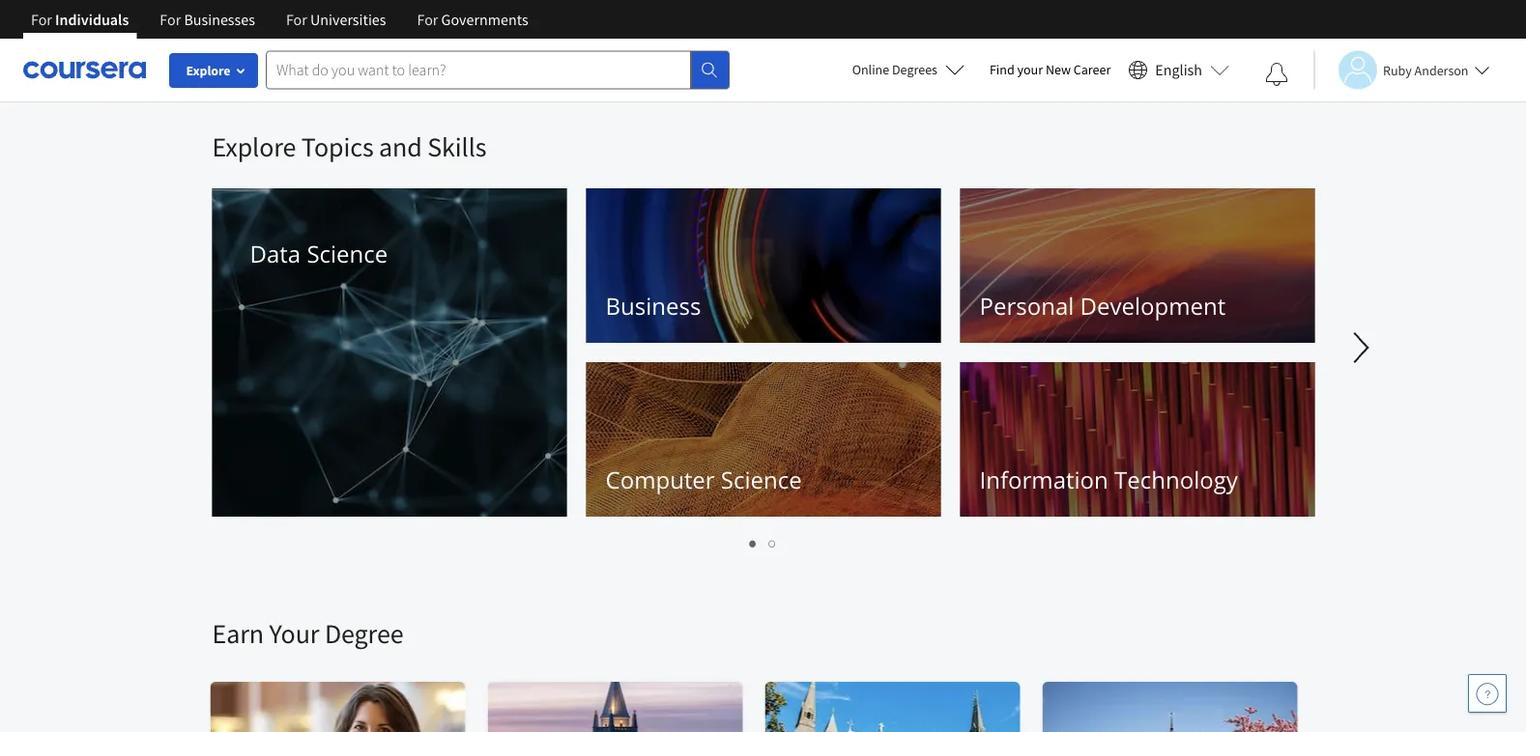 Task type: locate. For each thing, give the bounding box(es) containing it.
for for universities
[[286, 10, 307, 29]]

computer
[[606, 465, 715, 496]]

2 for from the left
[[160, 10, 181, 29]]

businesses
[[184, 10, 255, 29]]

4 for from the left
[[417, 10, 438, 29]]

for
[[31, 10, 52, 29], [160, 10, 181, 29], [286, 10, 307, 29], [417, 10, 438, 29]]

None search field
[[266, 51, 730, 89]]

business
[[606, 291, 701, 322]]

explore
[[186, 62, 231, 79], [212, 130, 296, 164]]

universities
[[310, 10, 386, 29]]

3 for from the left
[[286, 10, 307, 29]]

1
[[750, 534, 758, 552]]

business image
[[586, 189, 941, 343]]

1 vertical spatial explore
[[212, 130, 296, 164]]

personal
[[980, 291, 1075, 322]]

science right data
[[307, 238, 388, 270]]

help center image
[[1476, 683, 1500, 706]]

science
[[307, 238, 388, 270], [721, 465, 802, 496]]

explore for explore
[[186, 62, 231, 79]]

for left businesses
[[160, 10, 181, 29]]

online degrees button
[[837, 48, 980, 91]]

explore for explore topics and skills
[[212, 130, 296, 164]]

0 horizontal spatial science
[[307, 238, 388, 270]]

technology
[[1115, 465, 1239, 496]]

bachelor of arts in liberal studies degree by georgetown university, image
[[765, 683, 1022, 733]]

earn your degree
[[212, 617, 404, 651]]

information technology
[[980, 465, 1239, 496]]

data science image
[[212, 189, 567, 517]]

science up 1
[[721, 465, 802, 496]]

1 for from the left
[[31, 10, 52, 29]]

list
[[212, 532, 1315, 554]]

data
[[250, 238, 301, 270]]

governments
[[441, 10, 529, 29]]

find your new career
[[990, 61, 1111, 78]]

for left governments
[[417, 10, 438, 29]]

for individuals
[[31, 10, 129, 29]]

for for individuals
[[31, 10, 52, 29]]

business link
[[586, 189, 941, 343]]

your
[[269, 617, 319, 651]]

explore inside explore dropdown button
[[186, 62, 231, 79]]

anderson
[[1415, 61, 1469, 79]]

ruby anderson button
[[1314, 51, 1491, 89]]

next slide image
[[1339, 325, 1385, 371]]

2
[[769, 534, 777, 552]]

earn your degree carousel element
[[203, 559, 1527, 733]]

1 horizontal spatial science
[[721, 465, 802, 496]]

and
[[379, 130, 422, 164]]

list containing 1
[[212, 532, 1315, 554]]

individuals
[[55, 10, 129, 29]]

explore topics and skills carousel element
[[203, 102, 1527, 559]]

master of business administration (imba) degree by university of illinois at urbana-champaign, image
[[210, 683, 467, 733]]

explore inside "explore topics and skills carousel" element
[[212, 130, 296, 164]]

0 vertical spatial explore
[[186, 62, 231, 79]]

2 button
[[763, 532, 783, 554]]

What do you want to learn? text field
[[266, 51, 691, 89]]

online degrees
[[852, 61, 938, 78]]

for left individuals
[[31, 10, 52, 29]]

degrees
[[892, 61, 938, 78]]

for universities
[[286, 10, 386, 29]]

explore down for businesses on the left top of page
[[186, 62, 231, 79]]

1 vertical spatial science
[[721, 465, 802, 496]]

ruby anderson
[[1384, 61, 1469, 79]]

1 button
[[744, 532, 763, 554]]

for governments
[[417, 10, 529, 29]]

0 vertical spatial science
[[307, 238, 388, 270]]

explore left topics
[[212, 130, 296, 164]]

earn
[[212, 617, 264, 651]]

for left universities
[[286, 10, 307, 29]]

explore topics and skills
[[212, 130, 487, 164]]



Task type: vqa. For each thing, say whether or not it's contained in the screenshot.
Certificate corresponding to Design
no



Task type: describe. For each thing, give the bounding box(es) containing it.
explore button
[[169, 53, 258, 88]]

skills
[[428, 130, 487, 164]]

information technology image
[[961, 363, 1315, 517]]

for for businesses
[[160, 10, 181, 29]]

for for governments
[[417, 10, 438, 29]]

coursera image
[[23, 54, 146, 85]]

computer science
[[606, 465, 802, 496]]

data science link
[[212, 189, 567, 517]]

master of engineering in computer engineering degree by dartmouth college, image
[[1043, 683, 1299, 733]]

for businesses
[[160, 10, 255, 29]]

banner navigation
[[15, 0, 544, 39]]

computer science image
[[586, 363, 941, 517]]

english
[[1156, 60, 1203, 80]]

information technology link
[[961, 363, 1315, 517]]

development
[[1081, 291, 1226, 322]]

topics
[[302, 130, 374, 164]]

degree
[[325, 617, 404, 651]]

english button
[[1121, 39, 1238, 102]]

find
[[990, 61, 1015, 78]]

list inside "explore topics and skills carousel" element
[[212, 532, 1315, 554]]

computer science link
[[586, 363, 941, 517]]

find your new career link
[[980, 58, 1121, 82]]

information
[[980, 465, 1109, 496]]

master of advanced study in engineering degree by university of california, berkeley, image
[[488, 683, 744, 733]]

data science
[[250, 238, 388, 270]]

science for computer science
[[721, 465, 802, 496]]

your
[[1018, 61, 1043, 78]]

personal development image
[[961, 189, 1315, 343]]

show notifications image
[[1266, 63, 1289, 86]]

science for data science
[[307, 238, 388, 270]]

career
[[1074, 61, 1111, 78]]

new
[[1046, 61, 1071, 78]]

online
[[852, 61, 890, 78]]

personal development link
[[961, 189, 1315, 343]]

personal development
[[980, 291, 1226, 322]]

ruby
[[1384, 61, 1412, 79]]



